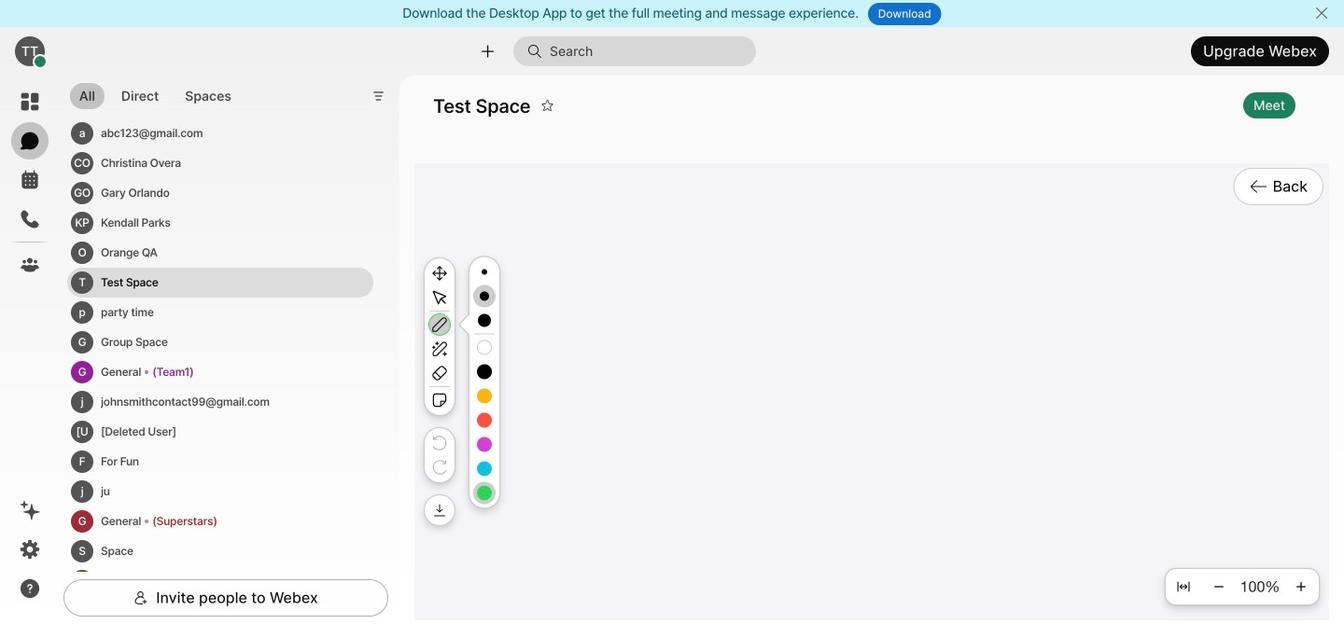 Task type: describe. For each thing, give the bounding box(es) containing it.
test space list item
[[67, 268, 374, 298]]

for fun list item
[[67, 447, 374, 477]]

[deleted user] list item
[[67, 418, 374, 447]]

back image
[[1250, 177, 1269, 196]]

meetings image
[[19, 169, 41, 191]]

calls image
[[19, 208, 41, 231]]

(superstars) element
[[152, 512, 217, 532]]

0 horizontal spatial wrapper image
[[34, 55, 47, 68]]

ju list item
[[67, 477, 374, 507]]

connect people image
[[479, 42, 497, 60]]

abc123@gmail.com list item
[[67, 119, 374, 149]]

group space list item
[[67, 328, 374, 358]]

add to favorites image
[[541, 91, 554, 120]]

messaging, has no new notifications image
[[19, 130, 41, 152]]

kendall parks list item
[[67, 208, 374, 238]]

help image
[[19, 578, 41, 600]]

filter by image
[[371, 89, 386, 104]]



Task type: locate. For each thing, give the bounding box(es) containing it.
teams, has no new notifications image
[[19, 254, 41, 276]]

navigation
[[0, 76, 60, 625]]

wrapper image right the connect people icon
[[528, 44, 550, 59]]

general list item up [deleted user] list item
[[67, 358, 374, 388]]

wrapper image
[[134, 591, 149, 606]]

party time list item
[[67, 298, 374, 328]]

2 vertical spatial general list item
[[67, 567, 374, 597]]

orange qa list item
[[67, 238, 374, 268]]

what's new image
[[19, 500, 41, 522]]

general list item down "for fun" list item
[[67, 507, 374, 537]]

0 vertical spatial general list item
[[67, 358, 374, 388]]

1 general list item from the top
[[67, 358, 374, 388]]

wrapper image
[[528, 44, 550, 59], [34, 55, 47, 68]]

general list item
[[67, 358, 374, 388], [67, 507, 374, 537], [67, 567, 374, 597]]

webex tab list
[[11, 83, 49, 284]]

2 general list item from the top
[[67, 507, 374, 537]]

1 vertical spatial general list item
[[67, 507, 374, 537]]

christina overa list item
[[67, 149, 374, 178]]

general list item down (superstars) element
[[67, 567, 374, 597]]

gary orlando list item
[[67, 178, 374, 208]]

(pocket masters) element
[[152, 572, 241, 592]]

(team1) element
[[152, 362, 194, 383]]

1 horizontal spatial wrapper image
[[528, 44, 550, 59]]

johnsmithcontact99@gmail.com list item
[[67, 388, 374, 418]]

3 general list item from the top
[[67, 567, 374, 597]]

wrapper image up dashboard icon
[[34, 55, 47, 68]]

settings image
[[19, 539, 41, 561]]

tab list
[[65, 72, 245, 115]]

dashboard image
[[19, 91, 41, 113]]

space list item
[[67, 537, 374, 567]]

cancel_16 image
[[1315, 6, 1330, 21]]



Task type: vqa. For each thing, say whether or not it's contained in the screenshot.
the two hands high-fiving image
no



